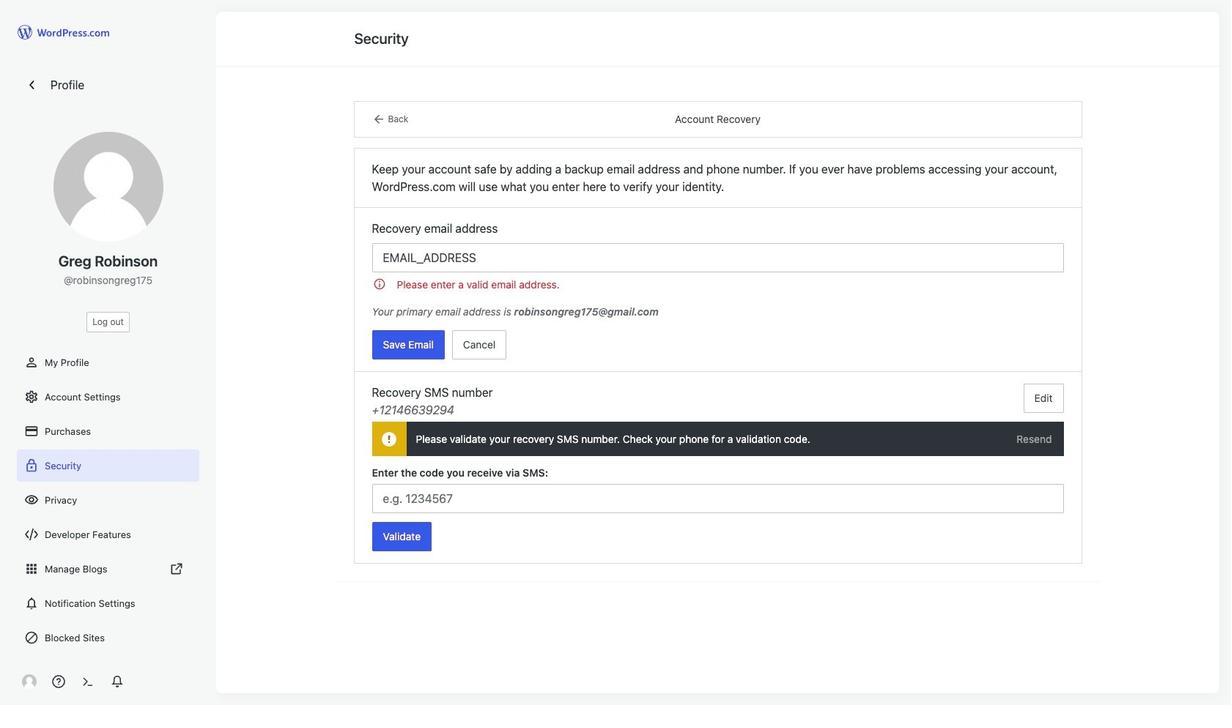 Task type: describe. For each thing, give the bounding box(es) containing it.
block image
[[24, 631, 39, 646]]

greg robinson image
[[22, 675, 37, 690]]

e.g. 1234567 telephone field
[[372, 484, 1064, 514]]

apps image
[[24, 562, 39, 577]]

notice status
[[372, 422, 1064, 457]]

settings image
[[24, 390, 39, 405]]

visibility image
[[24, 493, 39, 508]]



Task type: locate. For each thing, give the bounding box(es) containing it.
lock image
[[24, 459, 39, 473]]

credit_card image
[[24, 424, 39, 439]]

main content
[[337, 12, 1099, 583]]

wrapper drop image
[[383, 434, 395, 445]]

person image
[[24, 355, 39, 370]]

None text field
[[372, 243, 1064, 273]]

notifications image
[[24, 597, 39, 611]]

greg robinson image
[[53, 132, 163, 242]]

group
[[372, 243, 1064, 320]]



Task type: vqa. For each thing, say whether or not it's contained in the screenshot.
MANAGE YOUR NOTIFICATIONS "image"
no



